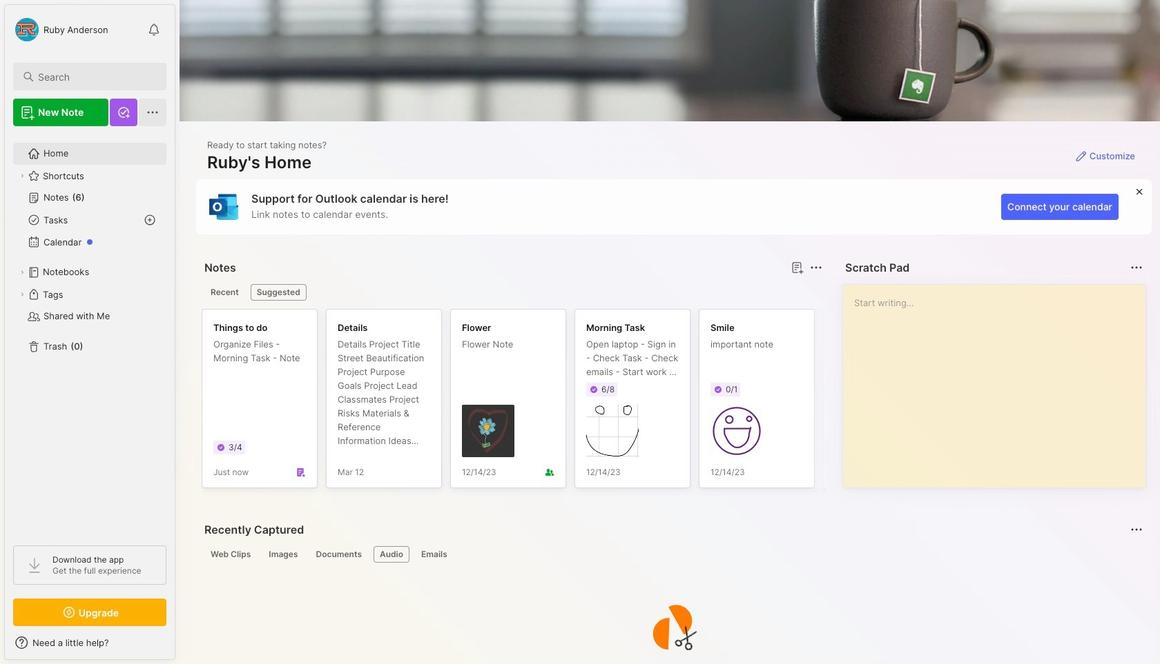 Task type: describe. For each thing, give the bounding box(es) containing it.
tree inside main element
[[5, 135, 175, 534]]

Search text field
[[38, 70, 154, 84]]

none search field inside main element
[[38, 68, 154, 85]]

Account field
[[13, 16, 108, 44]]

1 thumbnail image from the left
[[462, 405, 514, 458]]

1 tab list from the top
[[204, 284, 820, 301]]

WHAT'S NEW field
[[5, 633, 175, 655]]

click to collapse image
[[174, 639, 185, 656]]

expand notebooks image
[[18, 269, 26, 277]]

1 more actions field from the top
[[1127, 258, 1146, 278]]

2 more actions image from the top
[[1128, 522, 1145, 539]]

3 thumbnail image from the left
[[711, 405, 763, 458]]

main element
[[0, 0, 180, 665]]



Task type: locate. For each thing, give the bounding box(es) containing it.
tab list
[[204, 284, 820, 301], [204, 547, 1141, 563]]

0 vertical spatial more actions field
[[1127, 258, 1146, 278]]

2 more actions field from the top
[[1127, 521, 1146, 540]]

2 tab list from the top
[[204, 547, 1141, 563]]

1 vertical spatial more actions field
[[1127, 521, 1146, 540]]

1 horizontal spatial thumbnail image
[[586, 405, 639, 458]]

More actions field
[[1127, 258, 1146, 278], [1127, 521, 1146, 540]]

row group
[[202, 309, 1072, 497]]

1 more actions image from the top
[[1128, 260, 1145, 276]]

2 thumbnail image from the left
[[586, 405, 639, 458]]

tab
[[204, 284, 245, 301], [250, 284, 306, 301], [204, 547, 257, 563], [263, 547, 304, 563], [310, 547, 368, 563], [374, 547, 409, 563], [415, 547, 453, 563]]

None search field
[[38, 68, 154, 85]]

0 vertical spatial more actions image
[[1128, 260, 1145, 276]]

Start writing… text field
[[854, 285, 1145, 477]]

thumbnail image
[[462, 405, 514, 458], [586, 405, 639, 458], [711, 405, 763, 458]]

1 vertical spatial more actions image
[[1128, 522, 1145, 539]]

tree
[[5, 135, 175, 534]]

more actions image
[[1128, 260, 1145, 276], [1128, 522, 1145, 539]]

2 horizontal spatial thumbnail image
[[711, 405, 763, 458]]

1 vertical spatial tab list
[[204, 547, 1141, 563]]

expand tags image
[[18, 291, 26, 299]]

0 vertical spatial tab list
[[204, 284, 820, 301]]

0 horizontal spatial thumbnail image
[[462, 405, 514, 458]]



